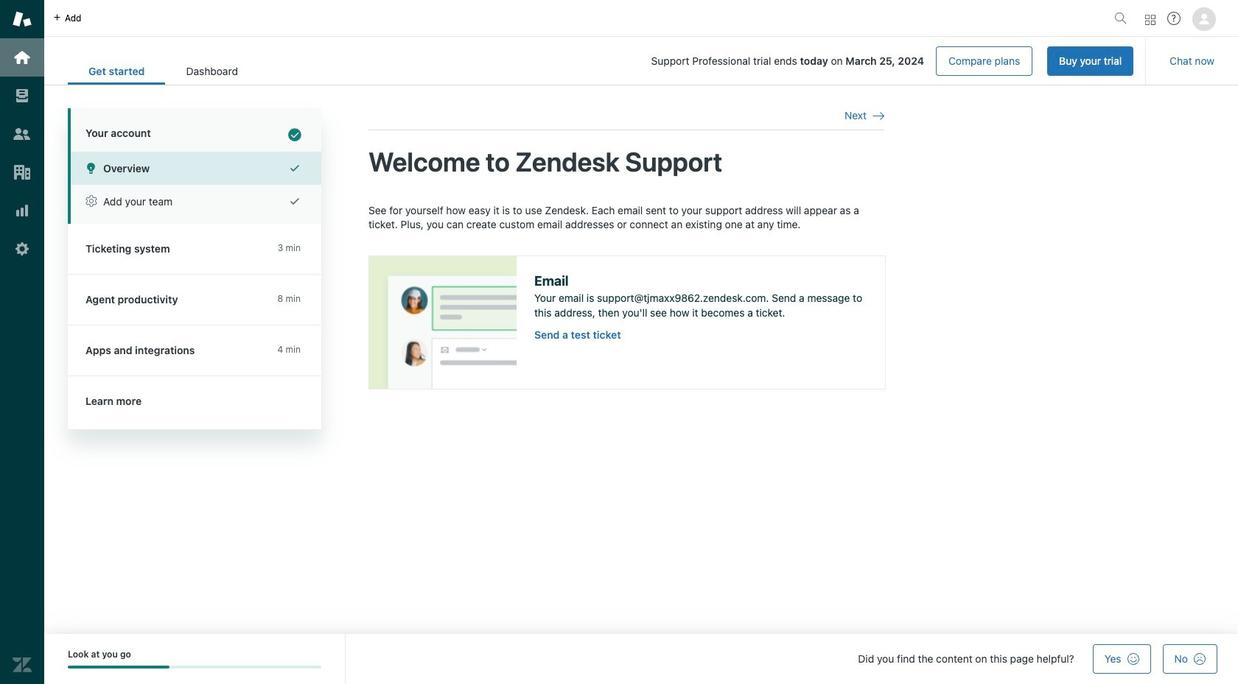 Task type: locate. For each thing, give the bounding box(es) containing it.
zendesk image
[[13, 656, 32, 675]]

progress bar
[[68, 667, 321, 670]]

tab
[[165, 58, 259, 85]]

tab list
[[68, 58, 259, 85]]

heading
[[68, 108, 321, 152]]

views image
[[13, 86, 32, 105]]

get started image
[[13, 48, 32, 67]]

zendesk support image
[[13, 10, 32, 29]]

March 25, 2024 text field
[[846, 55, 924, 67]]

organizations image
[[13, 163, 32, 182]]

example of email conversation inside of the ticketing system and the customer is asking the agent about reimbursement policy. image
[[369, 256, 517, 389]]

customers image
[[13, 125, 32, 144]]



Task type: describe. For each thing, give the bounding box(es) containing it.
get help image
[[1168, 12, 1181, 25]]

reporting image
[[13, 201, 32, 220]]

admin image
[[13, 240, 32, 259]]

main element
[[0, 0, 44, 685]]

zendesk products image
[[1146, 14, 1156, 25]]



Task type: vqa. For each thing, say whether or not it's contained in the screenshot.
Video Thumbnail
no



